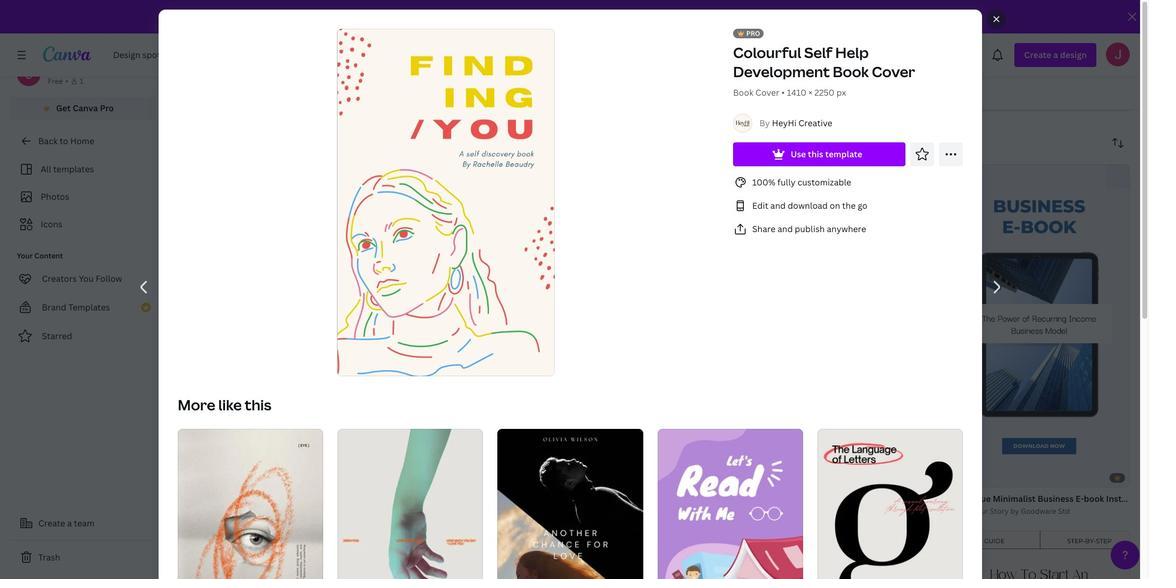 Task type: vqa. For each thing, say whether or not it's contained in the screenshot.
see all
no



Task type: locate. For each thing, give the bounding box(es) containing it.
instagram
[[968, 57, 1009, 68], [1107, 494, 1148, 505]]

list containing 100% fully customizable
[[733, 175, 963, 237]]

minimalist up fatih
[[806, 460, 849, 472]]

development
[[733, 62, 830, 81], [465, 460, 521, 472]]

back to home link
[[10, 129, 156, 153]]

1 horizontal spatial templates
[[428, 92, 469, 103]]

blue minimalist business e-book instagram story image
[[949, 165, 1131, 488]]

by left goodware
[[1011, 507, 1020, 517]]

and for share and publish anywhere
[[778, 223, 793, 235]]

your for your content
[[17, 251, 33, 261]]

red simple self-help book cover book cover by olga dracheva
[[189, 460, 324, 484]]

help inside colourful self help development book cover book cover • 1410 × 2250 px
[[836, 43, 869, 62]]

creative
[[799, 117, 833, 129], [460, 474, 489, 484]]

by down colourful self help development book cover link
[[427, 474, 435, 484]]

e-
[[1076, 494, 1085, 505]]

post
[[1011, 57, 1029, 68]]

development inside colourful self help development book cover book cover • 1410 × 2250 px
[[733, 62, 830, 81]]

yellow minimalist self-help book cover link
[[777, 460, 938, 473]]

colourful self help development book cover image
[[337, 28, 556, 377], [361, 165, 543, 455]]

0 vertical spatial minimalist
[[806, 460, 849, 472]]

1 vertical spatial heyhi
[[437, 474, 458, 484]]

starred
[[42, 331, 72, 342]]

story inside your story • 1080 × 1920 px group
[[876, 57, 899, 68]]

icons link
[[17, 213, 149, 236]]

1080 for story
[[906, 57, 927, 68]]

templates
[[428, 92, 469, 103], [53, 164, 94, 175]]

• left '1410'
[[782, 87, 785, 98]]

2 vertical spatial your
[[973, 507, 989, 517]]

heyhi right by
[[772, 117, 797, 129]]

olga
[[241, 474, 257, 484]]

minimalist inside blue minimalist business e-book instagram  your story by goodware std
[[994, 494, 1036, 505]]

0 horizontal spatial story
[[876, 57, 899, 68]]

self inside colourful self help development book cover book cover • 1410 × 2250 px
[[805, 43, 833, 62]]

px inside 'button'
[[957, 57, 967, 68]]

1 vertical spatial creative
[[460, 474, 489, 484]]

2 self- from the left
[[851, 460, 869, 472]]

help inside 'red simple self-help book cover book cover by olga dracheva'
[[256, 460, 275, 472]]

× inside 'button'
[[929, 57, 933, 68]]

and inside black and pink geometric lines self help book cover book cover by venicedesigns
[[605, 460, 621, 472]]

and
[[285, 92, 300, 103], [771, 200, 786, 211], [778, 223, 793, 235], [605, 460, 621, 472]]

1410
[[787, 87, 807, 98]]

colourful
[[733, 43, 802, 62], [385, 460, 424, 472]]

cover
[[552, 57, 576, 68], [872, 62, 916, 81], [756, 87, 780, 98], [300, 460, 324, 472], [545, 460, 569, 472], [773, 460, 797, 472], [913, 460, 938, 472], [208, 474, 229, 484], [404, 474, 425, 484], [600, 474, 621, 484], [796, 474, 817, 484]]

pro
[[747, 29, 760, 38]]

and right new
[[285, 92, 300, 103]]

improving.
[[302, 92, 345, 103]]

and right edit in the top of the page
[[771, 200, 786, 211]]

self up book cover by heyhi creative link
[[426, 460, 442, 472]]

minimalist inside yellow minimalist self-help book cover book cover by fatih kaya
[[806, 460, 849, 472]]

book cover by fatih kaya link
[[777, 473, 935, 485]]

px
[[629, 57, 639, 68], [957, 57, 967, 68], [1089, 57, 1099, 68], [837, 87, 846, 98]]

colourful inside colourful self help development book cover book cover • 1410 × 2250 px
[[733, 43, 802, 62]]

on
[[830, 200, 841, 211]]

self inside colourful self help development book cover book cover by heyhi creative
[[426, 460, 442, 472]]

1 self- from the left
[[237, 460, 256, 472]]

creators
[[42, 273, 77, 284]]

0 horizontal spatial 1080
[[906, 57, 927, 68]]

× right '1410'
[[809, 87, 813, 98]]

1 horizontal spatial heyhi
[[772, 117, 797, 129]]

self-
[[237, 460, 256, 472], [851, 460, 869, 472]]

0 horizontal spatial self-
[[237, 460, 256, 472]]

0 vertical spatial your
[[856, 57, 874, 68]]

0 horizontal spatial instagram
[[968, 57, 1009, 68]]

instagram right book
[[1107, 494, 1148, 505]]

by inside colourful self help development book cover book cover by heyhi creative
[[427, 474, 435, 484]]

top level navigation element
[[105, 43, 481, 67]]

report
[[376, 92, 401, 103]]

0 horizontal spatial colourful
[[385, 460, 424, 472]]

your inside blue minimalist business e-book instagram  your story by goodware std
[[973, 507, 989, 517]]

self up "2250"
[[805, 43, 833, 62]]

development up '1410'
[[733, 62, 830, 81]]

0 horizontal spatial self
[[426, 460, 442, 472]]

• inside button
[[578, 57, 581, 68]]

• right free
[[65, 76, 68, 86]]

orange business ebook digital product mockup instagram post image
[[165, 498, 347, 580]]

px inside button
[[1089, 57, 1099, 68]]

None search field
[[575, 43, 934, 67]]

creative up use this template button at the right
[[799, 117, 833, 129]]

1 horizontal spatial minimalist
[[994, 494, 1036, 505]]

1 vertical spatial this
[[245, 395, 271, 415]]

get
[[56, 102, 71, 114]]

development up book cover by heyhi creative link
[[465, 460, 521, 472]]

blue minimalist business e-book instagram  your story by goodware std
[[973, 494, 1150, 517]]

download
[[788, 200, 828, 211]]

and for black and pink geometric lines self help book cover book cover by venicedesigns
[[605, 460, 621, 472]]

is
[[258, 92, 264, 103]]

0 vertical spatial creative
[[799, 117, 833, 129]]

by inside yellow minimalist self-help book cover book cover by fatih kaya
[[819, 474, 827, 484]]

self- up olga
[[237, 460, 256, 472]]

1 horizontal spatial instagram
[[1107, 494, 1148, 505]]

by inside blue minimalist business e-book instagram  your story by goodware std
[[1011, 507, 1020, 517]]

help inside yellow minimalist self-help book cover book cover by fatih kaya
[[869, 460, 889, 472]]

0 vertical spatial colourful
[[733, 43, 802, 62]]

2 horizontal spatial self
[[805, 43, 833, 62]]

0 horizontal spatial your
[[17, 251, 33, 261]]

this technology is new and improving. please report these templates if they don't seem right.
[[192, 92, 567, 103]]

and left pink
[[605, 460, 621, 472]]

0 horizontal spatial creative
[[460, 474, 489, 484]]

1080 inside 'button'
[[906, 57, 927, 68]]

• inside colourful self help development book cover book cover • 1410 × 2250 px
[[782, 87, 785, 98]]

•
[[578, 57, 581, 68], [901, 57, 904, 68], [1031, 57, 1035, 68], [65, 76, 68, 86], [782, 87, 785, 98]]

× left 1920
[[929, 57, 933, 68]]

venicedesigns
[[633, 474, 682, 484]]

1 horizontal spatial creative
[[799, 117, 833, 129]]

2 1080 from the left
[[1037, 57, 1058, 68]]

your story by goodware std link
[[973, 506, 1131, 518]]

back
[[38, 135, 58, 147]]

creative down colourful self help development book cover link
[[460, 474, 489, 484]]

brand
[[42, 302, 66, 313]]

story left 1920
[[876, 57, 899, 68]]

by left olga
[[231, 474, 239, 484]]

× inside button
[[606, 57, 610, 68]]

colorful illustrated online business and e-commerce blog banner image
[[361, 498, 543, 580]]

yellow minimalist self-help book cover image
[[753, 165, 935, 455]]

1 vertical spatial your
[[17, 251, 33, 261]]

by inside black and pink geometric lines self help book cover book cover by venicedesigns
[[623, 474, 631, 484]]

• inside 'button'
[[901, 57, 904, 68]]

by left fatih
[[819, 474, 827, 484]]

team
[[74, 518, 95, 529]]

heyhi inside colourful self help development book cover book cover by heyhi creative
[[437, 474, 458, 484]]

new
[[266, 92, 283, 103]]

px for your story • 1080 × 1920 px
[[957, 57, 967, 68]]

heyhi down colourful self help development book cover link
[[437, 474, 458, 484]]

• for story
[[901, 57, 904, 68]]

1 horizontal spatial your
[[856, 57, 874, 68]]

1 vertical spatial minimalist
[[994, 494, 1036, 505]]

• left 1920
[[901, 57, 904, 68]]

development for colourful self help development book cover book cover by heyhi creative
[[465, 460, 521, 472]]

3 1080 from the left
[[1066, 57, 1087, 68]]

your story • 1080 × 1920 px button
[[844, 0, 978, 69]]

facebook cover • 1640 × 924 px button
[[511, 0, 870, 69]]

creators you follow
[[42, 273, 122, 284]]

instagram left post
[[968, 57, 1009, 68]]

trash
[[38, 552, 60, 564]]

self- for simple
[[237, 460, 256, 472]]

by heyhi creative
[[760, 117, 833, 129]]

templates left if
[[428, 92, 469, 103]]

0 vertical spatial instagram
[[968, 57, 1009, 68]]

1 vertical spatial story
[[991, 507, 1009, 517]]

red
[[189, 460, 205, 472]]

lines
[[687, 460, 709, 472]]

list
[[733, 175, 963, 237]]

1 horizontal spatial colourful
[[733, 43, 802, 62]]

0 horizontal spatial development
[[465, 460, 521, 472]]

create
[[38, 518, 65, 529]]

customizable
[[798, 177, 852, 188]]

1 vertical spatial development
[[465, 460, 521, 472]]

this right use
[[808, 149, 824, 160]]

self- inside 'red simple self-help book cover book cover by olga dracheva'
[[237, 460, 256, 472]]

get canva pro button
[[10, 97, 156, 120]]

• left 1640
[[578, 57, 581, 68]]

more like this
[[178, 395, 271, 415]]

this right the like
[[245, 395, 271, 415]]

minimalist for business
[[994, 494, 1036, 505]]

gold neutral classy self help book cover image
[[557, 498, 739, 580]]

1 horizontal spatial self-
[[851, 460, 869, 472]]

your for your story • 1080 × 1920 px
[[856, 57, 874, 68]]

create a team
[[38, 518, 95, 529]]

purple and red modern illustrative kids book cover image
[[658, 429, 803, 580]]

× inside colourful self help development book cover book cover • 1410 × 2250 px
[[809, 87, 813, 98]]

story
[[876, 57, 899, 68], [991, 507, 1009, 517]]

self right lines
[[711, 460, 727, 472]]

×
[[606, 57, 610, 68], [929, 57, 933, 68], [1060, 57, 1064, 68], [809, 87, 813, 98]]

× left 924
[[606, 57, 610, 68]]

please
[[347, 92, 373, 103]]

youtube thumbnail • 1280 × 720 px group
[[165, 0, 506, 69]]

minimalist up goodware
[[994, 494, 1036, 505]]

1 horizontal spatial this
[[808, 149, 824, 160]]

1 horizontal spatial story
[[991, 507, 1009, 517]]

2 horizontal spatial your
[[973, 507, 989, 517]]

anywhere
[[827, 223, 867, 235]]

yellow minimalist self-help book cover book cover by fatih kaya
[[777, 460, 938, 484]]

• inside button
[[1031, 57, 1035, 68]]

0 vertical spatial templates
[[428, 92, 469, 103]]

1 vertical spatial colourful
[[385, 460, 424, 472]]

0 vertical spatial this
[[808, 149, 824, 160]]

media button
[[311, 81, 384, 105]]

0 vertical spatial heyhi
[[772, 117, 797, 129]]

development inside colourful self help development book cover book cover by heyhi creative
[[465, 460, 521, 472]]

px for facebook cover • 1640 × 924 px
[[629, 57, 639, 68]]

1 vertical spatial instagram
[[1107, 494, 1148, 505]]

1 1080 from the left
[[906, 57, 927, 68]]

by for colourful
[[427, 474, 435, 484]]

if
[[471, 92, 476, 103]]

templates right all
[[53, 164, 94, 175]]

minimalist for self-
[[806, 460, 849, 472]]

these
[[403, 92, 426, 103]]

colourful self help development book cover link
[[385, 460, 569, 473]]

this
[[808, 149, 824, 160], [245, 395, 271, 415]]

colourful inside colourful self help development book cover book cover by heyhi creative
[[385, 460, 424, 472]]

brand templates link
[[10, 296, 156, 320]]

1920
[[935, 57, 955, 68]]

× for 924
[[606, 57, 610, 68]]

your inside your story • 1080 × 1920 px group
[[856, 57, 874, 68]]

colourful for colourful self help development book cover book cover • 1410 × 2250 px
[[733, 43, 802, 62]]

colourful for colourful self help development book cover book cover by heyhi creative
[[385, 460, 424, 472]]

1 horizontal spatial development
[[733, 62, 830, 81]]

black and pink geometric lines self help book cover image
[[557, 165, 739, 455]]

technology
[[210, 92, 256, 103]]

0 vertical spatial development
[[733, 62, 830, 81]]

story down blue
[[991, 507, 1009, 517]]

× right post
[[1060, 57, 1064, 68]]

1080
[[906, 57, 927, 68], [1037, 57, 1058, 68], [1066, 57, 1087, 68]]

× inside button
[[1060, 57, 1064, 68]]

and right share
[[778, 223, 793, 235]]

0 horizontal spatial heyhi
[[437, 474, 458, 484]]

self- inside yellow minimalist self-help book cover book cover by fatih kaya
[[851, 460, 869, 472]]

1 horizontal spatial self
[[711, 460, 727, 472]]

• right post
[[1031, 57, 1035, 68]]

and for edit and download on the go
[[771, 200, 786, 211]]

2 horizontal spatial 1080
[[1066, 57, 1087, 68]]

px inside button
[[629, 57, 639, 68]]

0 vertical spatial story
[[876, 57, 899, 68]]

by inside 'red simple self-help book cover book cover by olga dracheva'
[[231, 474, 239, 484]]

1 horizontal spatial 1080
[[1037, 57, 1058, 68]]

by down pink
[[623, 474, 631, 484]]

self- up kaya
[[851, 460, 869, 472]]

0 horizontal spatial minimalist
[[806, 460, 849, 472]]

1 vertical spatial templates
[[53, 164, 94, 175]]

template
[[826, 149, 863, 160]]

seem
[[522, 92, 543, 103]]



Task type: describe. For each thing, give the bounding box(es) containing it.
brand templates
[[42, 302, 110, 313]]

right.
[[545, 92, 567, 103]]

follow
[[96, 273, 122, 284]]

help inside colourful self help development book cover book cover by heyhi creative
[[444, 460, 463, 472]]

self- for minimalist
[[851, 460, 869, 472]]

red simple self-help book cover link
[[189, 460, 324, 473]]

your story • 1080 × 1920 px
[[856, 57, 967, 68]]

use this template button
[[733, 143, 906, 167]]

instagram inside blue minimalist business e-book instagram  your story by goodware std
[[1107, 494, 1148, 505]]

std
[[1059, 507, 1071, 517]]

1
[[80, 76, 83, 86]]

aesthetic modern minimalist eye photo book cover image
[[178, 429, 323, 580]]

924
[[612, 57, 627, 68]]

1640
[[583, 57, 604, 68]]

canva
[[73, 102, 98, 114]]

× for 1080
[[1060, 57, 1064, 68]]

templates
[[68, 302, 110, 313]]

blue minimalist business e-book instagram link
[[973, 493, 1150, 506]]

red simple self-help book cover image
[[165, 165, 347, 455]]

dracheva
[[259, 474, 292, 484]]

this
[[192, 92, 208, 103]]

facebook cover • 1640 × 924 px
[[511, 57, 639, 68]]

× for 1920
[[929, 57, 933, 68]]

they
[[478, 92, 496, 103]]

media
[[338, 87, 362, 98]]

development for colourful self help development book cover book cover • 1410 × 2250 px
[[733, 62, 830, 81]]

creators you follow link
[[10, 267, 156, 291]]

don't
[[498, 92, 520, 103]]

starred link
[[10, 325, 156, 349]]

story inside blue minimalist business e-book instagram  your story by goodware std
[[991, 507, 1009, 517]]

use
[[791, 149, 806, 160]]

book
[[1085, 494, 1105, 505]]

free
[[48, 76, 63, 86]]

geometric
[[642, 460, 685, 472]]

red and black typography book cover image
[[818, 429, 963, 580]]

colourful self help development book cover book cover by heyhi creative
[[385, 460, 569, 484]]

a
[[67, 518, 72, 529]]

pink
[[623, 460, 640, 472]]

black and white modern minimalist love story book cover image
[[498, 429, 643, 580]]

your story • 1080 × 1920 px group
[[844, 0, 978, 69]]

cover inside group
[[552, 57, 576, 68]]

personal
[[48, 63, 84, 74]]

100%
[[753, 177, 776, 188]]

back to home
[[38, 135, 94, 147]]

content
[[34, 251, 63, 261]]

by for blue
[[1011, 507, 1020, 517]]

all templates
[[41, 164, 94, 175]]

go
[[858, 200, 868, 211]]

yellow
[[777, 460, 804, 472]]

colourful self help development book cover book cover • 1410 × 2250 px
[[733, 43, 916, 98]]

trash link
[[10, 546, 156, 570]]

beige and black modern online business ebook image
[[949, 531, 1131, 580]]

black
[[581, 460, 603, 472]]

minimalist hands modern romance book cover image
[[338, 429, 483, 580]]

• for post
[[1031, 57, 1035, 68]]

blue
[[973, 494, 992, 505]]

facebook cover • 1640 × 924 px group
[[511, 0, 870, 69]]

the
[[843, 200, 856, 211]]

use this template
[[791, 149, 863, 160]]

like
[[218, 395, 242, 415]]

self inside black and pink geometric lines self help book cover book cover by venicedesigns
[[711, 460, 727, 472]]

by for red
[[231, 474, 239, 484]]

instagram post • 1080 × 1080 px button
[[968, 0, 1150, 69]]

book cover by venicedesigns link
[[581, 473, 739, 485]]

photos link
[[17, 186, 149, 208]]

pro
[[100, 102, 114, 114]]

2250
[[815, 87, 835, 98]]

report these templates link
[[376, 92, 469, 103]]

book cover by heyhi creative link
[[385, 473, 543, 485]]

black and pink geometric lines self help book cover book cover by venicedesigns
[[581, 460, 797, 484]]

self for colourful self help development book cover book cover by heyhi creative
[[426, 460, 442, 472]]

share and publish anywhere
[[753, 223, 867, 235]]

kaya
[[848, 474, 864, 484]]

instagram post • 1080 × 1080 px
[[968, 57, 1099, 68]]

instagram inside instagram post • 1080 × 1080 px group
[[968, 57, 1009, 68]]

0 horizontal spatial templates
[[53, 164, 94, 175]]

1080 for post
[[1037, 57, 1058, 68]]

goodware
[[1022, 507, 1057, 517]]

self for colourful self help development book cover book cover • 1410 × 2250 px
[[805, 43, 833, 62]]

photos
[[41, 191, 69, 202]]

help inside black and pink geometric lines self help book cover book cover by venicedesigns
[[729, 460, 748, 472]]

publish
[[795, 223, 825, 235]]

px for instagram post • 1080 × 1080 px
[[1089, 57, 1099, 68]]

purple monochromatic self help book cover image
[[753, 498, 935, 580]]

to
[[60, 135, 68, 147]]

get canva pro
[[56, 102, 114, 114]]

business
[[1038, 494, 1074, 505]]

this inside button
[[808, 149, 824, 160]]

share
[[753, 223, 776, 235]]

by for yellow
[[819, 474, 827, 484]]

px inside colourful self help development book cover book cover • 1410 × 2250 px
[[837, 87, 846, 98]]

book cover by olga dracheva link
[[189, 473, 324, 485]]

creative inside colourful self help development book cover book cover by heyhi creative
[[460, 474, 489, 484]]

your content
[[17, 251, 63, 261]]

all templates link
[[17, 158, 149, 181]]

by
[[760, 117, 770, 129]]

you
[[79, 273, 94, 284]]

icons
[[41, 219, 62, 230]]

heyhi creative link
[[772, 117, 833, 129]]

• for cover
[[578, 57, 581, 68]]

black and pink geometric lines self help book cover link
[[581, 460, 797, 473]]

facebook
[[511, 57, 550, 68]]

all
[[41, 164, 51, 175]]

0 horizontal spatial this
[[245, 395, 271, 415]]

edit
[[753, 200, 769, 211]]

more
[[178, 395, 215, 415]]

instagram post • 1080 × 1080 px group
[[968, 0, 1150, 69]]

create a team button
[[10, 512, 156, 536]]



